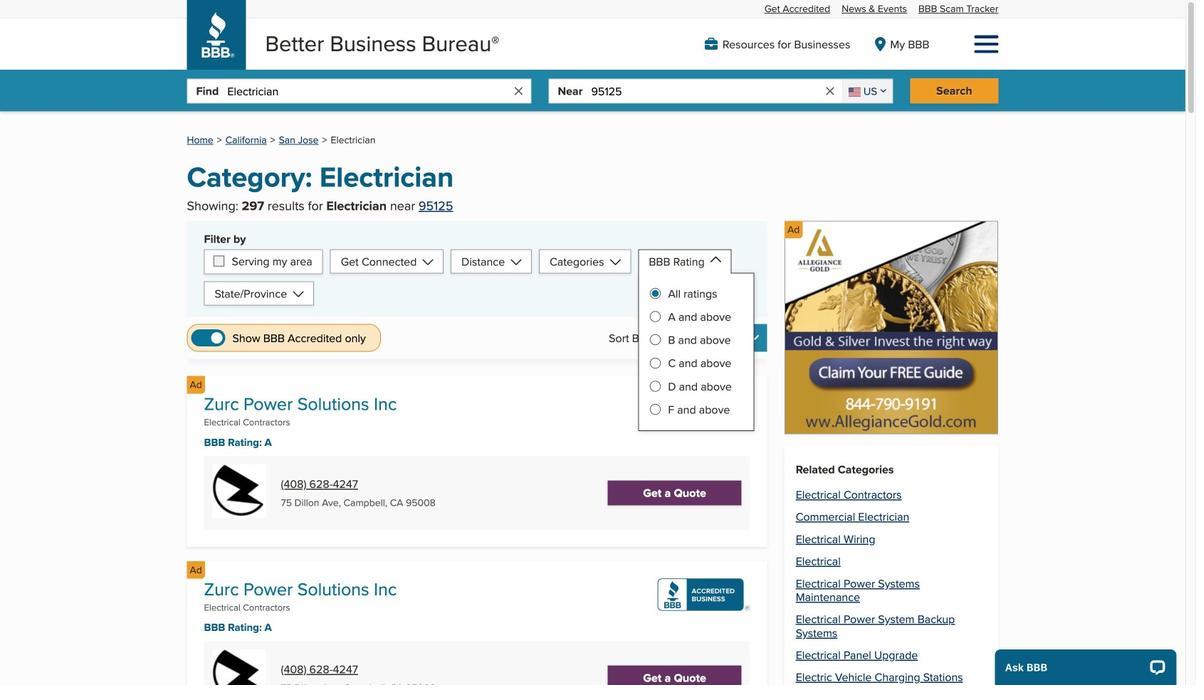 Task type: describe. For each thing, give the bounding box(es) containing it.
1 accredited business image from the top
[[658, 394, 750, 426]]

2 accredited business image from the top
[[658, 579, 750, 612]]



Task type: locate. For each thing, give the bounding box(es) containing it.
1 vertical spatial accredited business image
[[658, 579, 750, 612]]

clear search image for businesses, charities, category search field
[[512, 85, 525, 97]]

0 horizontal spatial clear search image
[[512, 85, 525, 97]]

clear search image
[[512, 85, 525, 97], [824, 85, 837, 97]]

businesses, charities, category search field
[[227, 79, 512, 103]]

1 horizontal spatial clear search image
[[824, 85, 837, 97]]

None field
[[842, 79, 893, 103]]

2 clear search image from the left
[[824, 85, 837, 97]]

group
[[650, 287, 743, 417]]

clear search image for city, state or zip field
[[824, 85, 837, 97]]

None button
[[656, 324, 768, 352]]

city, state or zip field
[[591, 79, 824, 103]]

allegiance gold, llc image
[[785, 221, 999, 435]]

1 clear search image from the left
[[512, 85, 525, 97]]

accredited business image
[[658, 394, 750, 426], [658, 579, 750, 612]]

0 vertical spatial accredited business image
[[658, 394, 750, 426]]



Task type: vqa. For each thing, say whether or not it's contained in the screenshot.
in
no



